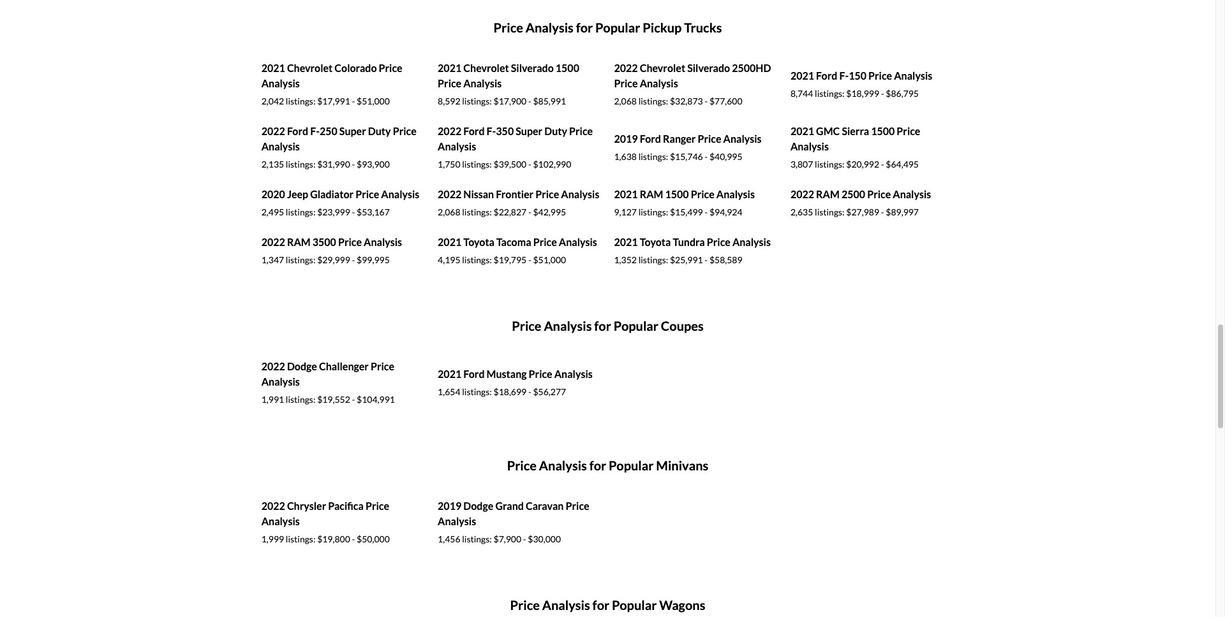 Task type: describe. For each thing, give the bounding box(es) containing it.
2,068 inside 2022 chevrolet silverado 2500hd price analysis 2,068 listings: $32,873 - $77,600
[[614, 96, 637, 107]]

2022 dodge challenger price analysis link
[[262, 361, 395, 388]]

2022 for 2022 chevrolet silverado 2500hd price analysis
[[614, 62, 638, 74]]

$22,827
[[494, 207, 527, 218]]

2021 chevrolet silverado 1500 price analysis link
[[438, 62, 580, 89]]

listings: inside 2021 chevrolet silverado 1500 price analysis 8,592 listings: $17,900 - $85,991
[[462, 96, 492, 107]]

super for 250
[[339, 125, 366, 137]]

price inside 2022 ford f-250 super duty price analysis 2,135 listings: $31,990 - $93,900
[[393, 125, 417, 137]]

2020 jeep gladiator price analysis 2,495 listings: $23,999 - $53,167
[[262, 188, 420, 218]]

listings: inside 2021 toyota tacoma price analysis 4,195 listings: $19,795 - $51,000
[[462, 255, 492, 266]]

$23,999
[[317, 207, 350, 218]]

- inside 2022 ford f-350 super duty price analysis 1,750 listings: $39,500 - $102,990
[[528, 159, 532, 170]]

$25,991
[[670, 255, 703, 266]]

analysis inside 2021 toyota tundra price analysis 1,352 listings: $25,991 - $58,589
[[733, 236, 771, 248]]

challenger
[[319, 361, 369, 373]]

2500hd
[[732, 62, 771, 74]]

sierra
[[842, 125, 869, 137]]

$104,991
[[357, 395, 395, 405]]

price inside 2022 chevrolet silverado 2500hd price analysis 2,068 listings: $32,873 - $77,600
[[614, 77, 638, 89]]

$53,167
[[357, 207, 390, 218]]

$18,699
[[494, 387, 527, 398]]

2021 ram 1500 price analysis link
[[614, 188, 755, 201]]

1500 inside "2021 ram 1500 price analysis 9,127 listings: $15,499 - $94,924"
[[665, 188, 689, 201]]

listings: inside 2021 ford mustang price analysis 1,654 listings: $18,699 - $56,277
[[462, 387, 492, 398]]

2021 ford mustang price analysis 1,654 listings: $18,699 - $56,277
[[438, 368, 593, 398]]

listings: inside 2021 toyota tundra price analysis 1,352 listings: $25,991 - $58,589
[[639, 255, 668, 266]]

8,744
[[791, 88, 813, 99]]

caravan
[[526, 501, 564, 513]]

- inside 2021 gmc sierra 1500 price analysis 3,807 listings: $20,992 - $64,495
[[881, 159, 884, 170]]

price inside 2021 gmc sierra 1500 price analysis 3,807 listings: $20,992 - $64,495
[[897, 125, 921, 137]]

1,456
[[438, 534, 461, 545]]

$85,991
[[533, 96, 566, 107]]

2,635
[[791, 207, 813, 218]]

listings: inside 2021 gmc sierra 1500 price analysis 3,807 listings: $20,992 - $64,495
[[815, 159, 845, 170]]

2022 for 2022 ford f-250 super duty price analysis
[[262, 125, 285, 137]]

$64,495
[[886, 159, 919, 170]]

$20,992
[[847, 159, 880, 170]]

$31,990
[[317, 159, 350, 170]]

ram for 2500
[[816, 188, 840, 201]]

price inside 2021 ford mustang price analysis 1,654 listings: $18,699 - $56,277
[[529, 368, 553, 381]]

$30,000
[[528, 534, 561, 545]]

super for 350
[[516, 125, 543, 137]]

350
[[496, 125, 514, 137]]

- inside "2022 dodge challenger price analysis 1,991 listings: $19,552 - $104,991"
[[352, 395, 355, 405]]

analysis inside 2022 ford f-250 super duty price analysis 2,135 listings: $31,990 - $93,900
[[262, 141, 300, 153]]

$56,277
[[533, 387, 566, 398]]

listings: inside 2019 dodge grand caravan price analysis 1,456 listings: $7,900 - $30,000
[[462, 534, 492, 545]]

chevrolet for 2021 chevrolet colorado price analysis
[[287, 62, 333, 74]]

2500
[[842, 188, 866, 201]]

listings: inside 2022 chrysler pacifica price analysis 1,999 listings: $19,800 - $50,000
[[286, 534, 316, 545]]

$17,991
[[317, 96, 350, 107]]

chevrolet for 2022 chevrolet silverado 2500hd price analysis
[[640, 62, 686, 74]]

nissan
[[464, 188, 494, 201]]

2,135
[[262, 159, 284, 170]]

$32,873
[[670, 96, 703, 107]]

chrysler
[[287, 501, 326, 513]]

analysis inside 2021 chevrolet silverado 1500 price analysis 8,592 listings: $17,900 - $85,991
[[464, 77, 502, 89]]

price inside 2021 toyota tacoma price analysis 4,195 listings: $19,795 - $51,000
[[533, 236, 557, 248]]

listings: inside 2022 ram 3500 price analysis 1,347 listings: $29,999 - $99,995
[[286, 255, 316, 266]]

ford for 2019 ford ranger price analysis
[[640, 133, 661, 145]]

gmc
[[816, 125, 840, 137]]

price inside "2021 ram 1500 price analysis 9,127 listings: $15,499 - $94,924"
[[691, 188, 715, 201]]

listings: inside 2021 ford f-150 price analysis 8,744 listings: $18,999 - $86,795
[[815, 88, 845, 99]]

2021 for 2021 chevrolet silverado 1500 price analysis
[[438, 62, 462, 74]]

- inside 2021 chevrolet silverado 1500 price analysis 8,592 listings: $17,900 - $85,991
[[528, 96, 532, 107]]

analysis inside 2021 ford mustang price analysis 1,654 listings: $18,699 - $56,277
[[555, 368, 593, 381]]

2,068 inside 2022 nissan frontier price analysis 2,068 listings: $22,827 - $42,995
[[438, 207, 461, 218]]

f- for 250
[[310, 125, 320, 137]]

4,195
[[438, 255, 461, 266]]

tab list containing 2021 chevrolet colorado price analysis
[[255, 0, 961, 294]]

$50,000
[[357, 534, 390, 545]]

2022 nissan frontier price analysis 2,068 listings: $22,827 - $42,995
[[438, 188, 600, 218]]

2021 toyota tundra price analysis link
[[614, 236, 771, 248]]

2021 for 2021 toyota tundra price analysis
[[614, 236, 638, 248]]

$29,999
[[317, 255, 350, 266]]

2021 gmc sierra 1500 price analysis link
[[791, 125, 921, 153]]

ranger
[[663, 133, 696, 145]]

listings: inside '2022 ram 2500 price analysis 2,635 listings: $27,989 - $89,997'
[[815, 207, 845, 218]]

2022 for 2022 chrysler pacifica price analysis
[[262, 501, 285, 513]]

2022 dodge challenger price analysis 1,991 listings: $19,552 - $104,991
[[262, 361, 395, 405]]

colorado
[[335, 62, 377, 74]]

listings: inside "2021 ram 1500 price analysis 9,127 listings: $15,499 - $94,924"
[[639, 207, 668, 218]]

$39,500
[[494, 159, 527, 170]]

$7,900
[[494, 534, 522, 545]]

price inside 2022 ford f-350 super duty price analysis 1,750 listings: $39,500 - $102,990
[[569, 125, 593, 137]]

price inside 2021 ford f-150 price analysis 8,744 listings: $18,999 - $86,795
[[869, 70, 892, 82]]

1,352
[[614, 255, 637, 266]]

listings: inside 2022 nissan frontier price analysis 2,068 listings: $22,827 - $42,995
[[462, 207, 492, 218]]

1,638
[[614, 151, 637, 162]]

$51,000 for tacoma
[[533, 255, 566, 266]]

2022 ram 2500 price analysis link
[[791, 188, 932, 201]]

- inside 2022 chrysler pacifica price analysis 1,999 listings: $19,800 - $50,000
[[352, 534, 355, 545]]

$19,552
[[317, 395, 350, 405]]

2022 nissan frontier price analysis link
[[438, 188, 600, 201]]

- inside 2021 chevrolet colorado price analysis 2,042 listings: $17,991 - $51,000
[[352, 96, 355, 107]]

- inside 2022 chevrolet silverado 2500hd price analysis 2,068 listings: $32,873 - $77,600
[[705, 96, 708, 107]]

$15,746
[[670, 151, 703, 162]]

2,495
[[262, 207, 284, 218]]

- inside 2019 dodge grand caravan price analysis 1,456 listings: $7,900 - $30,000
[[523, 534, 526, 545]]

analysis inside 2019 dodge grand caravan price analysis 1,456 listings: $7,900 - $30,000
[[438, 516, 476, 528]]

gladiator
[[310, 188, 354, 201]]

- inside 2022 ram 3500 price analysis 1,347 listings: $29,999 - $99,995
[[352, 255, 355, 266]]

$94,924
[[710, 207, 743, 218]]

- inside 2022 ford f-250 super duty price analysis 2,135 listings: $31,990 - $93,900
[[352, 159, 355, 170]]

price inside 2019 ford ranger price analysis 1,638 listings: $15,746 - $40,995
[[698, 133, 722, 145]]

$19,795
[[494, 255, 527, 266]]

2022 for 2022 dodge challenger price analysis
[[262, 361, 285, 373]]

- inside 2019 ford ranger price analysis 1,638 listings: $15,746 - $40,995
[[705, 151, 708, 162]]

- inside 2020 jeep gladiator price analysis 2,495 listings: $23,999 - $53,167
[[352, 207, 355, 218]]

250
[[320, 125, 338, 137]]

duty for 2022 ford f-350 super duty price analysis
[[545, 125, 567, 137]]

toyota for tundra
[[640, 236, 671, 248]]

price inside 2022 ram 3500 price analysis 1,347 listings: $29,999 - $99,995
[[338, 236, 362, 248]]

2022 ford f-350 super duty price analysis 1,750 listings: $39,500 - $102,990
[[438, 125, 593, 170]]

dodge for 2019
[[464, 501, 494, 513]]

3,807
[[791, 159, 813, 170]]

2021 for 2021 toyota tacoma price analysis
[[438, 236, 462, 248]]

2022 chevrolet silverado 2500hd price analysis 2,068 listings: $32,873 - $77,600
[[614, 62, 771, 107]]

analysis inside 2022 ford f-350 super duty price analysis 1,750 listings: $39,500 - $102,990
[[438, 141, 476, 153]]

$77,600
[[710, 96, 743, 107]]

frontier
[[496, 188, 534, 201]]

- inside 2022 nissan frontier price analysis 2,068 listings: $22,827 - $42,995
[[528, 207, 532, 218]]

1,347
[[262, 255, 284, 266]]

price inside 2020 jeep gladiator price analysis 2,495 listings: $23,999 - $53,167
[[356, 188, 379, 201]]

2021 toyota tundra price analysis 1,352 listings: $25,991 - $58,589
[[614, 236, 771, 266]]

2019 ford ranger price analysis link
[[614, 133, 762, 145]]

price inside 2021 chevrolet colorado price analysis 2,042 listings: $17,991 - $51,000
[[379, 62, 403, 74]]

listings: inside 2022 ford f-350 super duty price analysis 1,750 listings: $39,500 - $102,990
[[462, 159, 492, 170]]

chevrolet for 2021 chevrolet silverado 1500 price analysis
[[464, 62, 509, 74]]

$93,900
[[357, 159, 390, 170]]

2021 chevrolet colorado price analysis link
[[262, 62, 403, 89]]

2022 ram 3500 price analysis 1,347 listings: $29,999 - $99,995
[[262, 236, 402, 266]]

price inside 2022 nissan frontier price analysis 2,068 listings: $22,827 - $42,995
[[536, 188, 559, 201]]

2022 ram 3500 price analysis link
[[262, 236, 402, 248]]



Task type: locate. For each thing, give the bounding box(es) containing it.
listings: right 8,592
[[462, 96, 492, 107]]

analysis up 1,991 on the bottom left of the page
[[262, 376, 300, 388]]

f- down the '$17,900'
[[487, 125, 496, 137]]

1 tab list from the top
[[255, 0, 961, 294]]

listings: right 9,127
[[639, 207, 668, 218]]

ford inside 2022 ford f-250 super duty price analysis 2,135 listings: $31,990 - $93,900
[[287, 125, 308, 137]]

analysis up $99,995
[[364, 236, 402, 248]]

$99,995
[[357, 255, 390, 266]]

listings: inside "2022 dodge challenger price analysis 1,991 listings: $19,552 - $104,991"
[[286, 395, 316, 405]]

2 toyota from the left
[[640, 236, 671, 248]]

duty down $85,991 in the top of the page
[[545, 125, 567, 137]]

analysis inside "2022 dodge challenger price analysis 1,991 listings: $19,552 - $104,991"
[[262, 376, 300, 388]]

analysis inside 2021 toyota tacoma price analysis 4,195 listings: $19,795 - $51,000
[[559, 236, 597, 248]]

1 horizontal spatial 2019
[[614, 133, 638, 145]]

- left $94,924
[[705, 207, 708, 218]]

2022 ram 2500 price analysis 2,635 listings: $27,989 - $89,997
[[791, 188, 932, 218]]

toyota inside 2021 toyota tundra price analysis 1,352 listings: $25,991 - $58,589
[[640, 236, 671, 248]]

listings: down the 'nissan'
[[462, 207, 492, 218]]

2022 inside '2022 ram 2500 price analysis 2,635 listings: $27,989 - $89,997'
[[791, 188, 815, 201]]

analysis up $56,277
[[555, 368, 593, 381]]

2021 for 2021 ford mustang price analysis
[[438, 368, 462, 381]]

- inside '2022 ram 2500 price analysis 2,635 listings: $27,989 - $89,997'
[[881, 207, 884, 218]]

chevrolet inside 2021 chevrolet colorado price analysis 2,042 listings: $17,991 - $51,000
[[287, 62, 333, 74]]

analysis inside 2022 chrysler pacifica price analysis 1,999 listings: $19,800 - $50,000
[[262, 516, 300, 528]]

- inside "2021 ram 1500 price analysis 9,127 listings: $15,499 - $94,924"
[[705, 207, 708, 218]]

1500 right sierra
[[871, 125, 895, 137]]

2 vertical spatial 1500
[[665, 188, 689, 201]]

analysis
[[894, 70, 933, 82], [262, 77, 300, 89], [464, 77, 502, 89], [640, 77, 678, 89], [724, 133, 762, 145], [262, 141, 300, 153], [438, 141, 476, 153], [791, 141, 829, 153], [381, 188, 420, 201], [561, 188, 600, 201], [717, 188, 755, 201], [893, 188, 932, 201], [364, 236, 402, 248], [559, 236, 597, 248], [733, 236, 771, 248], [555, 368, 593, 381], [262, 376, 300, 388], [262, 516, 300, 528], [438, 516, 476, 528]]

1 horizontal spatial chevrolet
[[464, 62, 509, 74]]

analysis inside 2022 ram 3500 price analysis 1,347 listings: $29,999 - $99,995
[[364, 236, 402, 248]]

dodge inside 2019 dodge grand caravan price analysis 1,456 listings: $7,900 - $30,000
[[464, 501, 494, 513]]

2022 for 2022 ram 3500 price analysis
[[262, 236, 285, 248]]

listings: right 2,042
[[286, 96, 316, 107]]

2019 dodge grand caravan price analysis 1,456 listings: $7,900 - $30,000
[[438, 501, 590, 545]]

1 horizontal spatial super
[[516, 125, 543, 137]]

listings: inside 2022 chevrolet silverado 2500hd price analysis 2,068 listings: $32,873 - $77,600
[[639, 96, 668, 107]]

1 vertical spatial 2,068
[[438, 207, 461, 218]]

2021 for 2021 ram 1500 price analysis
[[614, 188, 638, 201]]

2019 up 1,456 at bottom
[[438, 501, 462, 513]]

toyota for tacoma
[[464, 236, 495, 248]]

0 horizontal spatial f-
[[310, 125, 320, 137]]

listings: inside 2021 chevrolet colorado price analysis 2,042 listings: $17,991 - $51,000
[[286, 96, 316, 107]]

2021 inside 2021 ford f-150 price analysis 8,744 listings: $18,999 - $86,795
[[791, 70, 815, 82]]

0 horizontal spatial super
[[339, 125, 366, 137]]

1500
[[556, 62, 580, 74], [871, 125, 895, 137], [665, 188, 689, 201]]

1500 for sierra
[[871, 125, 895, 137]]

1 vertical spatial dodge
[[464, 501, 494, 513]]

2021 inside 2021 toyota tundra price analysis 1,352 listings: $25,991 - $58,589
[[614, 236, 638, 248]]

toyota
[[464, 236, 495, 248], [640, 236, 671, 248]]

$15,499
[[670, 207, 703, 218]]

- right $39,500
[[528, 159, 532, 170]]

0 horizontal spatial 2,068
[[438, 207, 461, 218]]

- right $7,900
[[523, 534, 526, 545]]

2019 ford ranger price analysis 1,638 listings: $15,746 - $40,995
[[614, 133, 762, 162]]

analysis up 1,999 at the left
[[262, 516, 300, 528]]

silverado up $85,991 in the top of the page
[[511, 62, 554, 74]]

2 chevrolet from the left
[[464, 62, 509, 74]]

- inside 2021 ford mustang price analysis 1,654 listings: $18,699 - $56,277
[[528, 387, 532, 398]]

2022 inside 2022 ford f-250 super duty price analysis 2,135 listings: $31,990 - $93,900
[[262, 125, 285, 137]]

analysis up $53,167
[[381, 188, 420, 201]]

2022 for 2022 nissan frontier price analysis
[[438, 188, 462, 201]]

f- for 350
[[487, 125, 496, 137]]

1 horizontal spatial ram
[[640, 188, 663, 201]]

2022 for 2022 ford f-350 super duty price analysis
[[438, 125, 462, 137]]

duty inside 2022 ford f-250 super duty price analysis 2,135 listings: $31,990 - $93,900
[[368, 125, 391, 137]]

2 horizontal spatial f-
[[840, 70, 849, 82]]

0 horizontal spatial ram
[[287, 236, 311, 248]]

2021 inside 2021 ford mustang price analysis 1,654 listings: $18,699 - $56,277
[[438, 368, 462, 381]]

tundra
[[673, 236, 705, 248]]

1,991
[[262, 395, 284, 405]]

analysis inside 2021 gmc sierra 1500 price analysis 3,807 listings: $20,992 - $64,495
[[791, 141, 829, 153]]

- left $56,277
[[528, 387, 532, 398]]

chevrolet up the $17,991
[[287, 62, 333, 74]]

chevrolet up the '$17,900'
[[464, 62, 509, 74]]

price inside 2021 chevrolet silverado 1500 price analysis 8,592 listings: $17,900 - $85,991
[[438, 77, 462, 89]]

2021 ford f-150 price analysis 8,744 listings: $18,999 - $86,795
[[791, 70, 933, 99]]

price inside 2021 toyota tundra price analysis 1,352 listings: $25,991 - $58,589
[[707, 236, 731, 248]]

- left $99,995
[[352, 255, 355, 266]]

2,068
[[614, 96, 637, 107], [438, 207, 461, 218]]

$86,795
[[886, 88, 919, 99]]

dodge left the grand
[[464, 501, 494, 513]]

1 horizontal spatial 2,068
[[614, 96, 637, 107]]

f- up $18,999
[[840, 70, 849, 82]]

- left '$50,000'
[[352, 534, 355, 545]]

tab list containing 2022 dodge challenger price analysis
[[255, 294, 961, 434]]

2021 up '1,352'
[[614, 236, 638, 248]]

2022 inside 2022 chrysler pacifica price analysis 1,999 listings: $19,800 - $50,000
[[262, 501, 285, 513]]

0 horizontal spatial 1500
[[556, 62, 580, 74]]

2022 ford f-350 super duty price analysis link
[[438, 125, 593, 153]]

0 horizontal spatial chevrolet
[[287, 62, 333, 74]]

- left $86,795
[[881, 88, 884, 99]]

2021 inside "2021 ram 1500 price analysis 9,127 listings: $15,499 - $94,924"
[[614, 188, 638, 201]]

0 horizontal spatial silverado
[[511, 62, 554, 74]]

$17,900
[[494, 96, 527, 107]]

f- inside 2021 ford f-150 price analysis 8,744 listings: $18,999 - $86,795
[[840, 70, 849, 82]]

price inside '2022 ram 2500 price analysis 2,635 listings: $27,989 - $89,997'
[[868, 188, 891, 201]]

0 vertical spatial $51,000
[[357, 96, 390, 107]]

analysis up 3,807
[[791, 141, 829, 153]]

ford left mustang
[[464, 368, 485, 381]]

toyota left tacoma
[[464, 236, 495, 248]]

- right $23,999
[[352, 207, 355, 218]]

2021 up 1,654
[[438, 368, 462, 381]]

2,042
[[262, 96, 284, 107]]

2022 inside 2022 ram 3500 price analysis 1,347 listings: $29,999 - $99,995
[[262, 236, 285, 248]]

1 horizontal spatial $51,000
[[533, 255, 566, 266]]

2021 ram 1500 price analysis 9,127 listings: $15,499 - $94,924
[[614, 188, 755, 218]]

super
[[339, 125, 366, 137], [516, 125, 543, 137]]

ford left 350
[[464, 125, 485, 137]]

listings: right 3,807
[[815, 159, 845, 170]]

ford left 150
[[816, 70, 838, 82]]

listings:
[[815, 88, 845, 99], [286, 96, 316, 107], [462, 96, 492, 107], [639, 96, 668, 107], [639, 151, 668, 162], [286, 159, 316, 170], [462, 159, 492, 170], [815, 159, 845, 170], [286, 207, 316, 218], [462, 207, 492, 218], [639, 207, 668, 218], [815, 207, 845, 218], [286, 255, 316, 266], [462, 255, 492, 266], [639, 255, 668, 266], [462, 387, 492, 398], [286, 395, 316, 405], [286, 534, 316, 545], [462, 534, 492, 545]]

8,592
[[438, 96, 461, 107]]

2 super from the left
[[516, 125, 543, 137]]

2021 inside 2021 gmc sierra 1500 price analysis 3,807 listings: $20,992 - $64,495
[[791, 125, 815, 137]]

2,068 down '1,750'
[[438, 207, 461, 218]]

2019
[[614, 133, 638, 145], [438, 501, 462, 513]]

3500
[[313, 236, 336, 248]]

0 horizontal spatial $51,000
[[357, 96, 390, 107]]

listings: right 2,635
[[815, 207, 845, 218]]

2022 inside 2022 chevrolet silverado 2500hd price analysis 2,068 listings: $32,873 - $77,600
[[614, 62, 638, 74]]

silverado inside 2022 chevrolet silverado 2500hd price analysis 2,068 listings: $32,873 - $77,600
[[688, 62, 730, 74]]

- right $20,992
[[881, 159, 884, 170]]

0 horizontal spatial toyota
[[464, 236, 495, 248]]

dodge inside "2022 dodge challenger price analysis 1,991 listings: $19,552 - $104,991"
[[287, 361, 317, 373]]

f-
[[840, 70, 849, 82], [310, 125, 320, 137], [487, 125, 496, 137]]

analysis inside 2021 chevrolet colorado price analysis 2,042 listings: $17,991 - $51,000
[[262, 77, 300, 89]]

0 horizontal spatial 2019
[[438, 501, 462, 513]]

0 vertical spatial 1500
[[556, 62, 580, 74]]

duty for 2022 ford f-250 super duty price analysis
[[368, 125, 391, 137]]

2022 chrysler pacifica price analysis link
[[262, 501, 389, 528]]

2021 for 2021 ford f-150 price analysis
[[791, 70, 815, 82]]

$18,999
[[847, 88, 880, 99]]

analysis inside 2022 chevrolet silverado 2500hd price analysis 2,068 listings: $32,873 - $77,600
[[640, 77, 678, 89]]

$51,000 down the colorado on the left of the page
[[357, 96, 390, 107]]

1 vertical spatial 2019
[[438, 501, 462, 513]]

analysis up $94,924
[[717, 188, 755, 201]]

1 silverado from the left
[[511, 62, 554, 74]]

ford for 2021 ford f-150 price analysis
[[816, 70, 838, 82]]

0 vertical spatial 2019
[[614, 133, 638, 145]]

1 super from the left
[[339, 125, 366, 137]]

2022 chevrolet silverado 2500hd price analysis link
[[614, 62, 771, 89]]

2019 dodge grand caravan price analysis link
[[438, 501, 590, 528]]

super right 250
[[339, 125, 366, 137]]

super right 350
[[516, 125, 543, 137]]

ram
[[640, 188, 663, 201], [816, 188, 840, 201], [287, 236, 311, 248]]

silverado up $77,600
[[688, 62, 730, 74]]

grand
[[496, 501, 524, 513]]

ford inside 2021 ford f-150 price analysis 8,744 listings: $18,999 - $86,795
[[816, 70, 838, 82]]

- left $58,589
[[705, 255, 708, 266]]

1 toyota from the left
[[464, 236, 495, 248]]

listings: right 4,195
[[462, 255, 492, 266]]

$27,989
[[847, 207, 880, 218]]

analysis up $89,997
[[893, 188, 932, 201]]

2019 up 1,638 at the top right
[[614, 133, 638, 145]]

duty up $93,900
[[368, 125, 391, 137]]

2 horizontal spatial chevrolet
[[640, 62, 686, 74]]

ram for 1500
[[640, 188, 663, 201]]

f- for 150
[[840, 70, 849, 82]]

- inside 2021 ford f-150 price analysis 8,744 listings: $18,999 - $86,795
[[881, 88, 884, 99]]

2021 up 8,592
[[438, 62, 462, 74]]

2021 inside 2021 chevrolet colorado price analysis 2,042 listings: $17,991 - $51,000
[[262, 62, 285, 74]]

chevrolet inside 2022 chevrolet silverado 2500hd price analysis 2,068 listings: $32,873 - $77,600
[[640, 62, 686, 74]]

ford left 'ranger'
[[640, 133, 661, 145]]

chevrolet up $32,873
[[640, 62, 686, 74]]

1 horizontal spatial dodge
[[464, 501, 494, 513]]

mustang
[[487, 368, 527, 381]]

1 horizontal spatial duty
[[545, 125, 567, 137]]

f- down the $17,991
[[310, 125, 320, 137]]

1 vertical spatial 1500
[[871, 125, 895, 137]]

2 horizontal spatial 1500
[[871, 125, 895, 137]]

ford inside 2019 ford ranger price analysis 1,638 listings: $15,746 - $40,995
[[640, 133, 661, 145]]

3 chevrolet from the left
[[640, 62, 686, 74]]

listings: right 1,347
[[286, 255, 316, 266]]

silverado
[[511, 62, 554, 74], [688, 62, 730, 74]]

listings: right 1,456 at bottom
[[462, 534, 492, 545]]

2021 up 8,744
[[791, 70, 815, 82]]

analysis up 2,042
[[262, 77, 300, 89]]

2021 up 4,195
[[438, 236, 462, 248]]

2021
[[262, 62, 285, 74], [438, 62, 462, 74], [791, 70, 815, 82], [791, 125, 815, 137], [614, 188, 638, 201], [438, 236, 462, 248], [614, 236, 638, 248], [438, 368, 462, 381]]

dodge
[[287, 361, 317, 373], [464, 501, 494, 513]]

1 horizontal spatial toyota
[[640, 236, 671, 248]]

- right $22,827
[[528, 207, 532, 218]]

1500 up '$15,499'
[[665, 188, 689, 201]]

2,068 up 1,638 at the top right
[[614, 96, 637, 107]]

ford inside 2021 ford mustang price analysis 1,654 listings: $18,699 - $56,277
[[464, 368, 485, 381]]

2019 for 2019 ford ranger price analysis
[[614, 133, 638, 145]]

$51,000 for colorado
[[357, 96, 390, 107]]

2 silverado from the left
[[688, 62, 730, 74]]

toyota inside 2021 toyota tacoma price analysis 4,195 listings: $19,795 - $51,000
[[464, 236, 495, 248]]

2021 chevrolet silverado 1500 price analysis 8,592 listings: $17,900 - $85,991
[[438, 62, 580, 107]]

analysis up '1,750'
[[438, 141, 476, 153]]

2 duty from the left
[[545, 125, 567, 137]]

2021 up 2,042
[[262, 62, 285, 74]]

1500 for silverado
[[556, 62, 580, 74]]

1,750
[[438, 159, 461, 170]]

2 tab list from the top
[[255, 294, 961, 434]]

150
[[849, 70, 867, 82]]

ford
[[816, 70, 838, 82], [287, 125, 308, 137], [464, 125, 485, 137], [640, 133, 661, 145], [464, 368, 485, 381]]

analysis up $58,589
[[733, 236, 771, 248]]

- right $32,873
[[705, 96, 708, 107]]

price
[[379, 62, 403, 74], [869, 70, 892, 82], [438, 77, 462, 89], [614, 77, 638, 89], [393, 125, 417, 137], [569, 125, 593, 137], [897, 125, 921, 137], [698, 133, 722, 145], [356, 188, 379, 201], [536, 188, 559, 201], [691, 188, 715, 201], [868, 188, 891, 201], [338, 236, 362, 248], [533, 236, 557, 248], [707, 236, 731, 248], [371, 361, 395, 373], [529, 368, 553, 381], [366, 501, 389, 513], [566, 501, 590, 513]]

listings: down jeep
[[286, 207, 316, 218]]

2021 up 9,127
[[614, 188, 638, 201]]

$51,000
[[357, 96, 390, 107], [533, 255, 566, 266]]

1500 up $85,991 in the top of the page
[[556, 62, 580, 74]]

listings: inside 2022 ford f-250 super duty price analysis 2,135 listings: $31,990 - $93,900
[[286, 159, 316, 170]]

2021 toyota tacoma price analysis 4,195 listings: $19,795 - $51,000
[[438, 236, 597, 266]]

$19,800
[[317, 534, 350, 545]]

1 horizontal spatial 1500
[[665, 188, 689, 201]]

analysis inside 2019 ford ranger price analysis 1,638 listings: $15,746 - $40,995
[[724, 133, 762, 145]]

$102,990
[[533, 159, 571, 170]]

- inside 2021 toyota tundra price analysis 1,352 listings: $25,991 - $58,589
[[705, 255, 708, 266]]

ford left 250
[[287, 125, 308, 137]]

analysis down $42,995
[[559, 236, 597, 248]]

price inside 2022 chrysler pacifica price analysis 1,999 listings: $19,800 - $50,000
[[366, 501, 389, 513]]

tab list
[[255, 0, 961, 294], [255, 294, 961, 434], [255, 434, 961, 574]]

$58,589
[[710, 255, 743, 266]]

$51,000 inside 2021 toyota tacoma price analysis 4,195 listings: $19,795 - $51,000
[[533, 255, 566, 266]]

1 duty from the left
[[368, 125, 391, 137]]

2020
[[262, 188, 285, 201]]

$51,000 inside 2021 chevrolet colorado price analysis 2,042 listings: $17,991 - $51,000
[[357, 96, 390, 107]]

super inside 2022 ford f-350 super duty price analysis 1,750 listings: $39,500 - $102,990
[[516, 125, 543, 137]]

1500 inside 2021 chevrolet silverado 1500 price analysis 8,592 listings: $17,900 - $85,991
[[556, 62, 580, 74]]

listings: right '1,352'
[[639, 255, 668, 266]]

0 vertical spatial 2,068
[[614, 96, 637, 107]]

- right $31,990
[[352, 159, 355, 170]]

1 horizontal spatial silverado
[[688, 62, 730, 74]]

2022 chrysler pacifica price analysis 1,999 listings: $19,800 - $50,000
[[262, 501, 390, 545]]

0 horizontal spatial dodge
[[287, 361, 317, 373]]

listings: left $32,873
[[639, 96, 668, 107]]

2021 inside 2021 chevrolet silverado 1500 price analysis 8,592 listings: $17,900 - $85,991
[[438, 62, 462, 74]]

price inside "2022 dodge challenger price analysis 1,991 listings: $19,552 - $104,991"
[[371, 361, 395, 373]]

0 vertical spatial dodge
[[287, 361, 317, 373]]

analysis up $32,873
[[640, 77, 678, 89]]

tacoma
[[497, 236, 531, 248]]

listings: right 8,744
[[815, 88, 845, 99]]

1 horizontal spatial f-
[[487, 125, 496, 137]]

analysis up $40,995 at the right of page
[[724, 133, 762, 145]]

1,999
[[262, 534, 284, 545]]

listings: inside 2020 jeep gladiator price analysis 2,495 listings: $23,999 - $53,167
[[286, 207, 316, 218]]

analysis up $42,995
[[561, 188, 600, 201]]

analysis inside 2020 jeep gladiator price analysis 2,495 listings: $23,999 - $53,167
[[381, 188, 420, 201]]

9,127
[[614, 207, 637, 218]]

f- inside 2022 ford f-250 super duty price analysis 2,135 listings: $31,990 - $93,900
[[310, 125, 320, 137]]

$89,997
[[886, 207, 919, 218]]

2 horizontal spatial ram
[[816, 188, 840, 201]]

listings: right 1,638 at the top right
[[639, 151, 668, 162]]

listings: inside 2019 ford ranger price analysis 1,638 listings: $15,746 - $40,995
[[639, 151, 668, 162]]

1,654
[[438, 387, 461, 398]]

listings: right 1,654
[[462, 387, 492, 398]]

jeep
[[287, 188, 308, 201]]

listings: right 1,991 on the bottom left of the page
[[286, 395, 316, 405]]

2021 left gmc
[[791, 125, 815, 137]]

analysis up 1,456 at bottom
[[438, 516, 476, 528]]

tab list containing 2022 chrysler pacifica price analysis
[[255, 434, 961, 574]]

silverado for 2500hd
[[688, 62, 730, 74]]

2021 toyota tacoma price analysis link
[[438, 236, 597, 248]]

dodge for 2022
[[287, 361, 317, 373]]

listings: right the 2,135
[[286, 159, 316, 170]]

2021 inside 2021 toyota tacoma price analysis 4,195 listings: $19,795 - $51,000
[[438, 236, 462, 248]]

2019 for 2019 dodge grand caravan price analysis
[[438, 501, 462, 513]]

listings: right 1,999 at the left
[[286, 534, 316, 545]]

- right $15,746
[[705, 151, 708, 162]]

chevrolet inside 2021 chevrolet silverado 1500 price analysis 8,592 listings: $17,900 - $85,991
[[464, 62, 509, 74]]

1 chevrolet from the left
[[287, 62, 333, 74]]

listings: right '1,750'
[[462, 159, 492, 170]]

3 tab list from the top
[[255, 434, 961, 574]]

analysis inside 2021 ford f-150 price analysis 8,744 listings: $18,999 - $86,795
[[894, 70, 933, 82]]

ford for 2022 ford f-250 super duty price analysis
[[287, 125, 308, 137]]

0 horizontal spatial duty
[[368, 125, 391, 137]]

$51,000 down 2021 toyota tacoma price analysis link
[[533, 255, 566, 266]]

2019 inside 2019 ford ranger price analysis 1,638 listings: $15,746 - $40,995
[[614, 133, 638, 145]]

ford inside 2022 ford f-350 super duty price analysis 1,750 listings: $39,500 - $102,990
[[464, 125, 485, 137]]

$40,995
[[710, 151, 743, 162]]

toyota left tundra
[[640, 236, 671, 248]]

silverado for 1500
[[511, 62, 554, 74]]

super inside 2022 ford f-250 super duty price analysis 2,135 listings: $31,990 - $93,900
[[339, 125, 366, 137]]

- right $19,552 at the left bottom of page
[[352, 395, 355, 405]]

- right $27,989
[[881, 207, 884, 218]]

analysis inside '2022 ram 2500 price analysis 2,635 listings: $27,989 - $89,997'
[[893, 188, 932, 201]]

2022 inside 2022 nissan frontier price analysis 2,068 listings: $22,827 - $42,995
[[438, 188, 462, 201]]

1500 inside 2021 gmc sierra 1500 price analysis 3,807 listings: $20,992 - $64,495
[[871, 125, 895, 137]]

dodge left the challenger
[[287, 361, 317, 373]]

ram for 3500
[[287, 236, 311, 248]]

1 vertical spatial $51,000
[[533, 255, 566, 266]]

2021 ford mustang price analysis link
[[438, 368, 593, 381]]

analysis up the '$17,900'
[[464, 77, 502, 89]]

2022
[[614, 62, 638, 74], [262, 125, 285, 137], [438, 125, 462, 137], [438, 188, 462, 201], [791, 188, 815, 201], [262, 236, 285, 248], [262, 361, 285, 373], [262, 501, 285, 513]]

- inside 2021 toyota tacoma price analysis 4,195 listings: $19,795 - $51,000
[[528, 255, 532, 266]]

analysis up the 2,135
[[262, 141, 300, 153]]

duty inside 2022 ford f-350 super duty price analysis 1,750 listings: $39,500 - $102,990
[[545, 125, 567, 137]]

analysis up $86,795
[[894, 70, 933, 82]]

$42,995
[[533, 207, 566, 218]]

ford for 2021 ford mustang price analysis
[[464, 368, 485, 381]]

- right the $19,795
[[528, 255, 532, 266]]

ford for 2022 ford f-350 super duty price analysis
[[464, 125, 485, 137]]

2021 for 2021 gmc sierra 1500 price analysis
[[791, 125, 815, 137]]

2022 inside 2022 ford f-350 super duty price analysis 1,750 listings: $39,500 - $102,990
[[438, 125, 462, 137]]

2022 for 2022 ram 2500 price analysis
[[791, 188, 815, 201]]

2022 inside "2022 dodge challenger price analysis 1,991 listings: $19,552 - $104,991"
[[262, 361, 285, 373]]

price inside 2019 dodge grand caravan price analysis 1,456 listings: $7,900 - $30,000
[[566, 501, 590, 513]]

- left $85,991 in the top of the page
[[528, 96, 532, 107]]

chevrolet
[[287, 62, 333, 74], [464, 62, 509, 74], [640, 62, 686, 74]]

analysis inside 2022 nissan frontier price analysis 2,068 listings: $22,827 - $42,995
[[561, 188, 600, 201]]

2021 for 2021 chevrolet colorado price analysis
[[262, 62, 285, 74]]

analysis inside "2021 ram 1500 price analysis 9,127 listings: $15,499 - $94,924"
[[717, 188, 755, 201]]

2021 chevrolet colorado price analysis 2,042 listings: $17,991 - $51,000
[[262, 62, 403, 107]]

- right the $17,991
[[352, 96, 355, 107]]



Task type: vqa. For each thing, say whether or not it's contained in the screenshot.


